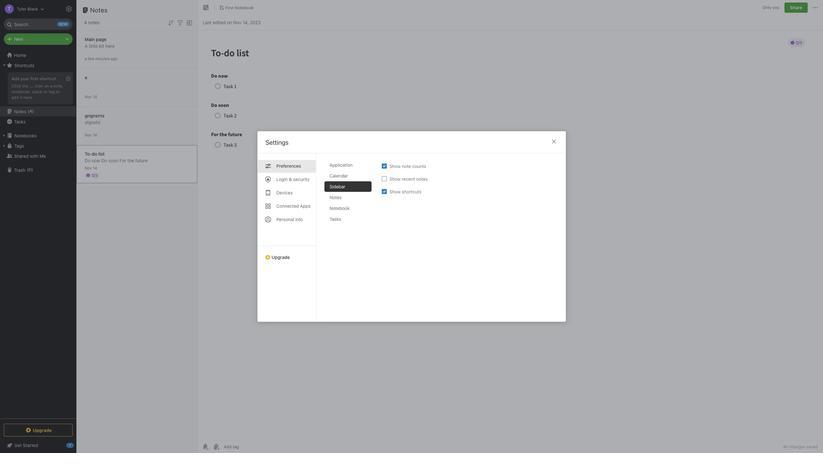Task type: locate. For each thing, give the bounding box(es) containing it.
a up tag
[[50, 83, 52, 88]]

add
[[11, 95, 19, 100]]

upgrade
[[271, 255, 290, 260], [33, 428, 52, 433]]

to
[[56, 89, 60, 94]]

) inside notes ( 4 )
[[32, 109, 34, 114]]

connected apps
[[276, 203, 311, 209]]

notes
[[88, 20, 100, 25], [416, 176, 428, 182]]

tasks down notes ( 4 )
[[14, 119, 26, 124]]

all changes saved
[[783, 444, 818, 450]]

notes inside note list element
[[90, 6, 108, 14]]

0 vertical spatial 4
[[84, 20, 87, 25]]

1 horizontal spatial do
[[101, 158, 107, 163]]

0 horizontal spatial 4
[[29, 109, 32, 114]]

now
[[92, 158, 100, 163]]

Note Editor text field
[[198, 31, 823, 440]]

1 horizontal spatial upgrade button
[[257, 246, 316, 263]]

0 vertical spatial 14
[[93, 94, 97, 99]]

1 vertical spatial tasks
[[329, 217, 341, 222]]

counts
[[412, 163, 426, 169]]

0 vertical spatial notebook
[[235, 5, 254, 10]]

notes
[[90, 6, 108, 14], [14, 109, 26, 114], [329, 195, 342, 200]]

a left few
[[85, 56, 87, 61]]

1 vertical spatial notebook
[[329, 206, 349, 211]]

shortcuts button
[[0, 60, 76, 70]]

1 horizontal spatial notebook
[[329, 206, 349, 211]]

1 vertical spatial a
[[50, 83, 52, 88]]

0 horizontal spatial tasks
[[14, 119, 26, 124]]

1 horizontal spatial upgrade
[[271, 255, 290, 260]]

on inside the icon on a note, notebook, stack or tag to add it here.
[[44, 83, 49, 88]]

on right edited
[[227, 20, 232, 25]]

3 14 from the top
[[93, 166, 97, 170]]

1 horizontal spatial 4
[[84, 20, 87, 25]]

14 down the sfgnsfd
[[93, 133, 97, 137]]

notebooks link
[[0, 131, 76, 141]]

1 horizontal spatial tab list
[[324, 160, 376, 322]]

nov 14 up 0/3
[[85, 166, 97, 170]]

)
[[32, 109, 34, 114], [31, 167, 33, 172]]

notes inside notes ( 4 )
[[14, 109, 26, 114]]

a inside the icon on a note, notebook, stack or tag to add it here.
[[50, 83, 52, 88]]

0 vertical spatial a
[[85, 56, 87, 61]]

4 up tasks button
[[29, 109, 32, 114]]

0 horizontal spatial upgrade button
[[4, 424, 73, 437]]

) inside trash ( 0 )
[[31, 167, 33, 172]]

0 vertical spatial nov 14
[[85, 94, 97, 99]]

0 vertical spatial (
[[28, 109, 29, 114]]

show right show recent notes option
[[389, 176, 401, 182]]

) right trash
[[31, 167, 33, 172]]

nov 14
[[85, 94, 97, 99], [85, 133, 97, 137], [85, 166, 97, 170]]

application
[[329, 162, 352, 168]]

notes inside tab
[[329, 195, 342, 200]]

upgrade for the top upgrade "popup button"
[[271, 255, 290, 260]]

( down here.
[[28, 109, 29, 114]]

nov left 14,
[[233, 20, 241, 25]]

1 do from the left
[[85, 158, 90, 163]]

...
[[29, 83, 34, 88]]

show right show note counts checkbox
[[389, 163, 401, 169]]

Search text field
[[8, 18, 68, 30]]

upgrade for the bottommost upgrade "popup button"
[[33, 428, 52, 433]]

tree
[[0, 50, 76, 418]]

0 horizontal spatial tab list
[[257, 153, 316, 322]]

click
[[11, 83, 21, 88]]

notes down sidebar
[[329, 195, 342, 200]]

nov down the sfgnsfd
[[85, 133, 92, 137]]

new button
[[4, 33, 73, 45]]

( right trash
[[27, 167, 29, 172]]

tasks down notebook tab
[[329, 217, 341, 222]]

personal
[[276, 217, 294, 222]]

1 horizontal spatial tasks
[[329, 217, 341, 222]]

4
[[84, 20, 87, 25], [29, 109, 32, 114]]

show
[[389, 163, 401, 169], [389, 176, 401, 182], [389, 189, 401, 194]]

saved
[[807, 444, 818, 450]]

first
[[225, 5, 234, 10]]

0 horizontal spatial the
[[22, 83, 28, 88]]

on inside note window element
[[227, 20, 232, 25]]

notes down the it
[[14, 109, 26, 114]]

1 vertical spatial 4
[[29, 109, 32, 114]]

( inside trash ( 0 )
[[27, 167, 29, 172]]

do down to-
[[85, 158, 90, 163]]

show shortcuts
[[389, 189, 421, 194]]

None search field
[[8, 18, 68, 30]]

1 show from the top
[[389, 163, 401, 169]]

nov 14 down the sfgnsfd
[[85, 133, 97, 137]]

0 vertical spatial show
[[389, 163, 401, 169]]

0 vertical spatial the
[[22, 83, 28, 88]]

1 vertical spatial the
[[127, 158, 134, 163]]

Show shortcuts checkbox
[[382, 189, 387, 194]]

( for notes
[[28, 109, 29, 114]]

ago
[[111, 56, 117, 61]]

14 up "gngnsrns"
[[93, 94, 97, 99]]

apps
[[300, 203, 311, 209]]

) up tasks button
[[32, 109, 34, 114]]

0 vertical spatial notes
[[88, 20, 100, 25]]

on
[[227, 20, 232, 25], [44, 83, 49, 88]]

edited
[[213, 20, 226, 25]]

do
[[85, 158, 90, 163], [101, 158, 107, 163]]

expand tags image
[[2, 143, 7, 148]]

the left ... at left
[[22, 83, 28, 88]]

group
[[0, 70, 76, 107]]

2 vertical spatial nov 14
[[85, 166, 97, 170]]

notebook,
[[11, 89, 31, 94]]

trash ( 0 )
[[14, 167, 33, 173]]

notes up 4 notes
[[90, 6, 108, 14]]

1 vertical spatial notes
[[14, 109, 26, 114]]

shortcut
[[39, 76, 56, 81]]

0 vertical spatial upgrade
[[271, 255, 290, 260]]

1 horizontal spatial a
[[85, 56, 87, 61]]

do down "list"
[[101, 158, 107, 163]]

1 vertical spatial on
[[44, 83, 49, 88]]

0 vertical spatial notes
[[90, 6, 108, 14]]

tab list for calendar
[[257, 153, 316, 322]]

little
[[89, 43, 98, 49]]

me
[[40, 153, 46, 159]]

) for notes
[[32, 109, 34, 114]]

show for show recent notes
[[389, 176, 401, 182]]

0 horizontal spatial notes
[[88, 20, 100, 25]]

a inside note list element
[[85, 56, 87, 61]]

add a reminder image
[[202, 443, 209, 451]]

note window element
[[198, 0, 823, 453]]

add tag image
[[212, 443, 220, 451]]

1 vertical spatial 14
[[93, 133, 97, 137]]

tab list containing application
[[324, 160, 376, 322]]

shortcuts
[[14, 63, 34, 68]]

calendar
[[329, 173, 348, 179]]

( inside notes ( 4 )
[[28, 109, 29, 114]]

nov 14 up "gngnsrns"
[[85, 94, 97, 99]]

0 horizontal spatial do
[[85, 158, 90, 163]]

the inside to-do list do now do soon for the future
[[127, 158, 134, 163]]

show recent notes
[[389, 176, 428, 182]]

add
[[11, 76, 19, 81]]

1 vertical spatial (
[[27, 167, 29, 172]]

14 up 0/3
[[93, 166, 97, 170]]

1 horizontal spatial on
[[227, 20, 232, 25]]

the right for
[[127, 158, 134, 163]]

2 show from the top
[[389, 176, 401, 182]]

notebook right first
[[235, 5, 254, 10]]

tab list containing preferences
[[257, 153, 316, 322]]

to-do list do now do soon for the future
[[85, 151, 148, 163]]

1 vertical spatial nov 14
[[85, 133, 97, 137]]

tab list
[[257, 153, 316, 322], [324, 160, 376, 322]]

0 vertical spatial tasks
[[14, 119, 26, 124]]

0 horizontal spatial notebook
[[235, 5, 254, 10]]

a
[[85, 56, 87, 61], [50, 83, 52, 88]]

bit
[[99, 43, 104, 49]]

to-
[[85, 151, 92, 156]]

close image
[[550, 138, 558, 146]]

security
[[293, 177, 309, 182]]

note
[[402, 163, 411, 169]]

notes down the counts
[[416, 176, 428, 182]]

1 horizontal spatial the
[[127, 158, 134, 163]]

devices
[[276, 190, 292, 195]]

1 horizontal spatial notes
[[90, 6, 108, 14]]

notes up main in the top left of the page
[[88, 20, 100, 25]]

0 vertical spatial )
[[32, 109, 34, 114]]

2 vertical spatial 14
[[93, 166, 97, 170]]

0 vertical spatial on
[[227, 20, 232, 25]]

1 horizontal spatial notes
[[416, 176, 428, 182]]

only you
[[762, 5, 779, 10]]

1 vertical spatial upgrade
[[33, 428, 52, 433]]

the
[[22, 83, 28, 88], [127, 158, 134, 163]]

notes inside note list element
[[88, 20, 100, 25]]

4 up main in the top left of the page
[[84, 20, 87, 25]]

tree containing home
[[0, 50, 76, 418]]

0 horizontal spatial upgrade
[[33, 428, 52, 433]]

or
[[44, 89, 47, 94]]

sidebar tab
[[324, 181, 371, 192]]

on up or
[[44, 83, 49, 88]]

2 horizontal spatial notes
[[329, 195, 342, 200]]

2 vertical spatial show
[[389, 189, 401, 194]]

show right show shortcuts option
[[389, 189, 401, 194]]

2 do from the left
[[101, 158, 107, 163]]

0 horizontal spatial a
[[50, 83, 52, 88]]

1 vertical spatial show
[[389, 176, 401, 182]]

0 horizontal spatial notes
[[14, 109, 26, 114]]

notebook
[[235, 5, 254, 10], [329, 206, 349, 211]]

0 horizontal spatial on
[[44, 83, 49, 88]]

0
[[29, 167, 31, 172]]

all
[[783, 444, 788, 450]]

tasks tab
[[324, 214, 371, 224]]

nov
[[233, 20, 241, 25], [85, 94, 92, 99], [85, 133, 92, 137], [85, 166, 92, 170]]

note list element
[[76, 0, 198, 453]]

1 vertical spatial )
[[31, 167, 33, 172]]

(
[[28, 109, 29, 114], [27, 167, 29, 172]]

notebook up tasks tab
[[329, 206, 349, 211]]

3 show from the top
[[389, 189, 401, 194]]

2 vertical spatial notes
[[329, 195, 342, 200]]



Task type: vqa. For each thing, say whether or not it's contained in the screenshot.
the rightmost tab list
yes



Task type: describe. For each thing, give the bounding box(es) containing it.
shortcuts
[[402, 189, 421, 194]]

add your first shortcut
[[11, 76, 56, 81]]

0/3
[[92, 173, 98, 178]]

here.
[[24, 95, 33, 100]]

home link
[[0, 50, 76, 60]]

connected
[[276, 203, 299, 209]]

first notebook button
[[217, 3, 256, 12]]

icon
[[35, 83, 43, 88]]

shared with me link
[[0, 151, 76, 161]]

notebooks
[[14, 133, 37, 138]]

Show note counts checkbox
[[382, 164, 387, 169]]

tab list for show note counts
[[324, 160, 376, 322]]

2 14 from the top
[[93, 133, 97, 137]]

2 nov 14 from the top
[[85, 133, 97, 137]]

sidebar
[[329, 184, 345, 189]]

first
[[30, 76, 38, 81]]

last edited on nov 14, 2023
[[203, 20, 261, 25]]

main page a little bit here
[[85, 36, 115, 49]]

tasks inside tab
[[329, 217, 341, 222]]

nov up 0/3
[[85, 166, 92, 170]]

1 vertical spatial notes
[[416, 176, 428, 182]]

tasks button
[[0, 117, 76, 127]]

click the ...
[[11, 83, 34, 88]]

1 vertical spatial upgrade button
[[4, 424, 73, 437]]

notes ( 4 )
[[14, 109, 34, 114]]

soon
[[108, 158, 118, 163]]

expand note image
[[202, 4, 210, 11]]

trash
[[14, 167, 25, 173]]

do
[[92, 151, 97, 156]]

shared with me
[[14, 153, 46, 159]]

4 notes
[[84, 20, 100, 25]]

page
[[96, 36, 106, 42]]

tags button
[[0, 141, 76, 151]]

show note counts
[[389, 163, 426, 169]]

for
[[120, 158, 126, 163]]

future
[[135, 158, 148, 163]]

) for trash
[[31, 167, 33, 172]]

login & security
[[276, 177, 309, 182]]

settings
[[265, 139, 288, 146]]

icon on a note, notebook, stack or tag to add it here.
[[11, 83, 63, 100]]

note,
[[53, 83, 63, 88]]

a few minutes ago
[[85, 56, 117, 61]]

expand notebooks image
[[2, 133, 7, 138]]

tag
[[49, 89, 55, 94]]

( for trash
[[27, 167, 29, 172]]

new
[[14, 36, 23, 42]]

e
[[85, 75, 87, 80]]

4 inside notes ( 4 )
[[29, 109, 32, 114]]

calendar tab
[[324, 171, 371, 181]]

tasks inside button
[[14, 119, 26, 124]]

1 14 from the top
[[93, 94, 97, 99]]

last
[[203, 20, 212, 25]]

only
[[762, 5, 771, 10]]

it
[[20, 95, 22, 100]]

gngnsrns
[[85, 113, 105, 118]]

2023
[[250, 20, 261, 25]]

shared
[[14, 153, 29, 159]]

minutes
[[95, 56, 110, 61]]

main
[[85, 36, 95, 42]]

few
[[88, 56, 94, 61]]

notebook inside tab
[[329, 206, 349, 211]]

sfgnsfd
[[85, 120, 100, 125]]

1 nov 14 from the top
[[85, 94, 97, 99]]

settings image
[[65, 5, 73, 13]]

notebook inside button
[[235, 5, 254, 10]]

14,
[[243, 20, 249, 25]]

group containing add your first shortcut
[[0, 70, 76, 107]]

notes tab
[[324, 192, 371, 203]]

notebook tab
[[324, 203, 371, 214]]

preferences
[[276, 163, 301, 169]]

changes
[[789, 444, 805, 450]]

nov down e
[[85, 94, 92, 99]]

recent
[[402, 176, 415, 182]]

with
[[30, 153, 38, 159]]

0 vertical spatial upgrade button
[[257, 246, 316, 263]]

first notebook
[[225, 5, 254, 10]]

nov inside note window element
[[233, 20, 241, 25]]

home
[[14, 52, 26, 58]]

list
[[98, 151, 105, 156]]

you
[[772, 5, 779, 10]]

&
[[289, 177, 292, 182]]

personal info
[[276, 217, 303, 222]]

login
[[276, 177, 287, 182]]

show for show note counts
[[389, 163, 401, 169]]

a
[[85, 43, 88, 49]]

info
[[295, 217, 303, 222]]

share button
[[784, 3, 808, 13]]

Show recent notes checkbox
[[382, 176, 387, 181]]

3 nov 14 from the top
[[85, 166, 97, 170]]

share
[[790, 5, 802, 10]]

application tab
[[324, 160, 371, 170]]

4 inside note list element
[[84, 20, 87, 25]]

show for show shortcuts
[[389, 189, 401, 194]]

the inside group
[[22, 83, 28, 88]]

your
[[20, 76, 29, 81]]

tags
[[14, 143, 24, 149]]

stack
[[32, 89, 42, 94]]



